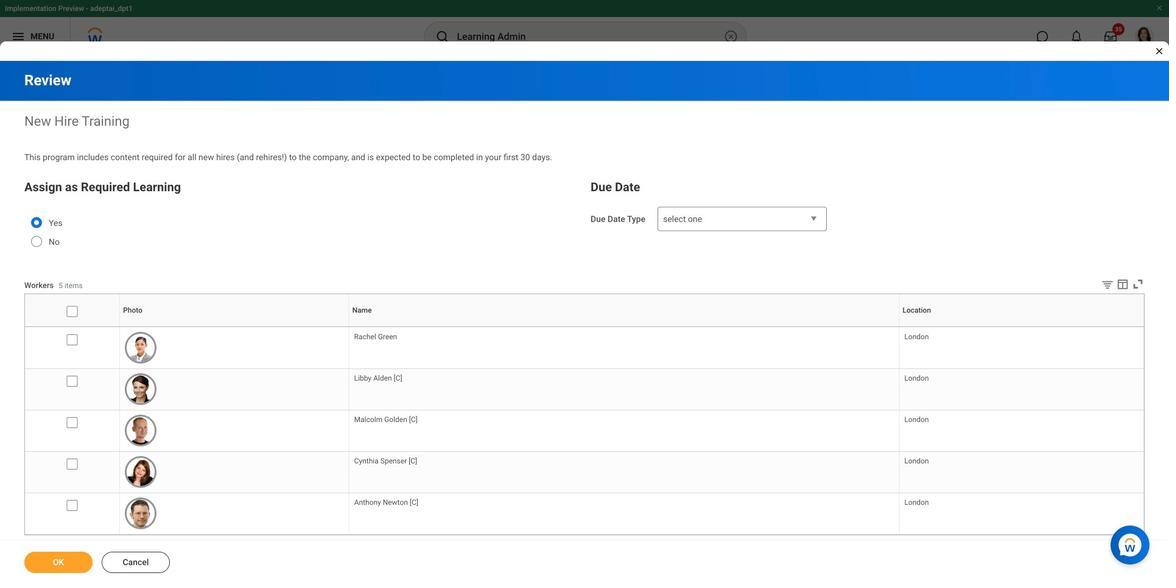 Task type: locate. For each thing, give the bounding box(es) containing it.
employee's photo (rachel green) image
[[125, 332, 157, 364]]

5 london element from the top
[[905, 496, 930, 507]]

0 horizontal spatial group
[[24, 178, 579, 263]]

select to filter grid data image
[[1102, 278, 1115, 291]]

banner
[[0, 0, 1170, 56]]

london element for malcolm golden [c] element
[[905, 413, 930, 424]]

workday assistant region
[[1111, 521, 1155, 565]]

london element
[[905, 330, 930, 341], [905, 372, 930, 383], [905, 413, 930, 424], [905, 455, 930, 466], [905, 496, 930, 507]]

london element for cynthia spenser [c] element
[[905, 455, 930, 466]]

2 london element from the top
[[905, 372, 930, 383]]

3 london element from the top
[[905, 413, 930, 424]]

column header
[[25, 327, 120, 328]]

cynthia spenser [c] element
[[354, 455, 418, 466]]

1 group from the left
[[24, 178, 579, 263]]

london element for the rachel green element
[[905, 330, 930, 341]]

search image
[[435, 29, 450, 44]]

1 horizontal spatial group
[[591, 178, 1146, 232]]

close environment banner image
[[1157, 4, 1164, 12]]

rachel green element
[[354, 330, 397, 341]]

close review image
[[1155, 46, 1165, 56]]

toolbar
[[1093, 278, 1146, 294]]

profile logan mcneil element
[[1128, 23, 1163, 50]]

anthony newton [c] element
[[354, 496, 419, 507]]

x circle image
[[724, 29, 739, 44]]

4 london element from the top
[[905, 455, 930, 466]]

dialog
[[0, 0, 1170, 584]]

main content
[[0, 61, 1170, 584]]

group
[[24, 178, 579, 263], [591, 178, 1146, 232]]

employee's photo (libby alden [c]) image
[[125, 373, 157, 405]]

2 group from the left
[[591, 178, 1146, 232]]

1 london element from the top
[[905, 330, 930, 341]]



Task type: describe. For each thing, give the bounding box(es) containing it.
malcolm golden [c] element
[[354, 413, 418, 424]]

row element
[[25, 294, 1147, 327]]

london element for libby alden [c] element
[[905, 372, 930, 383]]

employee's photo (anthony newton [c]) image
[[125, 498, 157, 530]]

employee's photo (malcolm golden [c]) image
[[125, 415, 157, 447]]

fullscreen image
[[1132, 278, 1146, 291]]

notifications large image
[[1071, 30, 1083, 43]]

click to view/edit grid preferences image
[[1117, 278, 1130, 291]]

inbox large image
[[1105, 30, 1118, 43]]

employee's photo (cynthia spenser [c]) image
[[125, 456, 157, 488]]

libby alden [c] element
[[354, 372, 403, 383]]



Task type: vqa. For each thing, say whether or not it's contained in the screenshot.
row element
yes



